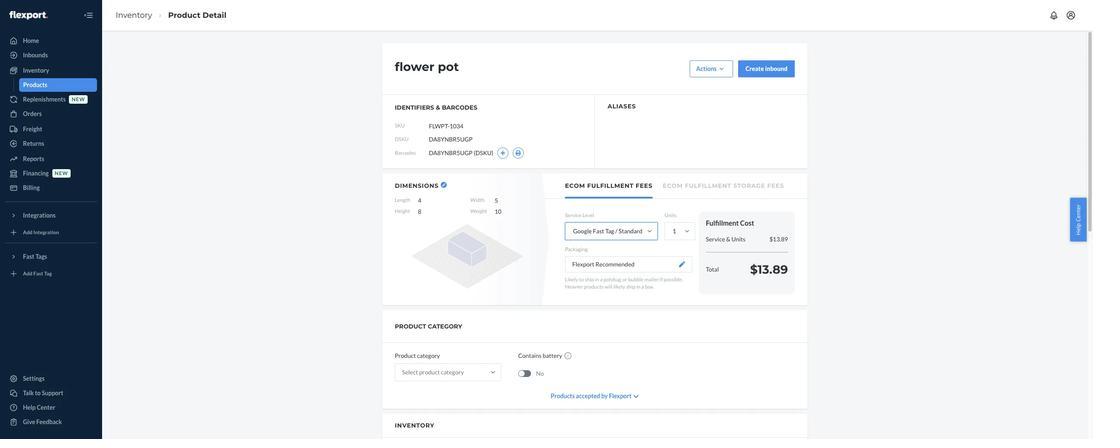 Task type: describe. For each thing, give the bounding box(es) containing it.
flexport recommended
[[573, 261, 635, 268]]

standard
[[619, 228, 643, 235]]

open notifications image
[[1050, 10, 1060, 20]]

flexport logo image
[[9, 11, 48, 19]]

google
[[574, 228, 592, 235]]

google fast tag / standard
[[574, 228, 643, 235]]

5
[[495, 197, 498, 204]]

fast inside dropdown button
[[23, 253, 34, 261]]

product category
[[395, 353, 440, 360]]

give feedback
[[23, 419, 62, 426]]

product for product detail
[[168, 10, 201, 20]]

orders link
[[5, 107, 97, 121]]

open account menu image
[[1067, 10, 1077, 20]]

freight
[[23, 126, 42, 133]]

or
[[623, 277, 628, 283]]

0 horizontal spatial help center
[[23, 405, 55, 412]]

chevron down image
[[634, 394, 639, 400]]

service & units
[[706, 236, 746, 243]]

settings link
[[5, 373, 97, 386]]

select product category
[[402, 369, 464, 376]]

add fast tag
[[23, 271, 52, 277]]

freight link
[[5, 123, 97, 136]]

create
[[746, 65, 765, 72]]

polybag
[[604, 277, 622, 283]]

da8ynbr5ugp (dsku)
[[429, 149, 494, 157]]

billing link
[[5, 181, 97, 195]]

give feedback button
[[5, 416, 97, 430]]

billing
[[23, 184, 40, 192]]

create inbound button
[[739, 60, 795, 78]]

plus image
[[501, 151, 506, 156]]

accepted
[[576, 393, 601, 400]]

weight
[[471, 208, 487, 215]]

will
[[605, 284, 613, 291]]

create inbound
[[746, 65, 788, 72]]

detail
[[203, 10, 227, 20]]

0 vertical spatial in
[[595, 277, 600, 283]]

ecom for ecom fulfillment fees
[[566, 182, 586, 190]]

1 horizontal spatial inventory link
[[116, 10, 152, 20]]

reports link
[[5, 152, 97, 166]]

inbounds link
[[5, 49, 97, 62]]

likely
[[566, 277, 579, 283]]

actions button
[[690, 60, 734, 78]]

integrations
[[23, 212, 56, 219]]

fast for google
[[593, 228, 605, 235]]

products
[[584, 284, 604, 291]]

product
[[420, 369, 440, 376]]

flower
[[395, 60, 435, 74]]

to for talk
[[35, 390, 41, 397]]

talk
[[23, 390, 34, 397]]

by
[[602, 393, 608, 400]]

inventory inside breadcrumbs navigation
[[116, 10, 152, 20]]

new for replenishments
[[72, 96, 85, 103]]

returns link
[[5, 137, 97, 151]]

center inside help center button
[[1075, 204, 1083, 222]]

product detail
[[168, 10, 227, 20]]

replenishments
[[23, 96, 66, 103]]

da8ynbr5ugp for da8ynbr5ugp
[[429, 136, 473, 143]]

0 vertical spatial a
[[601, 277, 603, 283]]

fees inside tab
[[768, 182, 785, 190]]

home link
[[5, 34, 97, 48]]

sku
[[395, 123, 405, 129]]

ecom for ecom fulfillment storage fees
[[663, 182, 683, 190]]

1 vertical spatial inventory
[[23, 67, 49, 74]]

recommended
[[596, 261, 635, 268]]

product for product category
[[395, 353, 416, 360]]

service for service level
[[566, 212, 582, 219]]

packaging
[[566, 247, 588, 253]]

inbounds
[[23, 52, 48, 59]]

likely
[[614, 284, 626, 291]]

reports
[[23, 155, 44, 163]]

flexport inside button
[[573, 261, 595, 268]]

0 horizontal spatial inventory link
[[5, 64, 97, 78]]

flexport recommended button
[[566, 257, 693, 273]]

level
[[583, 212, 595, 219]]

tag for add
[[44, 271, 52, 277]]

integration
[[33, 230, 59, 236]]

help inside button
[[1075, 223, 1083, 235]]

give
[[23, 419, 35, 426]]

0 vertical spatial category
[[417, 353, 440, 360]]

help center button
[[1071, 198, 1088, 242]]

fulfillment cost
[[706, 219, 755, 227]]

no
[[537, 370, 544, 378]]

category
[[428, 323, 463, 331]]

1 horizontal spatial flexport
[[609, 393, 632, 400]]

products link
[[19, 78, 97, 92]]

dimensions
[[395, 182, 439, 190]]

8
[[418, 208, 422, 215]]

integrations button
[[5, 209, 97, 223]]

add integration
[[23, 230, 59, 236]]

new for financing
[[55, 171, 68, 177]]

fast tags
[[23, 253, 47, 261]]

heavier
[[566, 284, 583, 291]]

service for service & units
[[706, 236, 726, 243]]

mailer
[[645, 277, 659, 283]]

talk to support
[[23, 390, 63, 397]]

& for identifiers
[[436, 104, 440, 112]]

close navigation image
[[83, 10, 94, 20]]

identifiers
[[395, 104, 434, 112]]

0 vertical spatial units
[[665, 212, 677, 219]]

total
[[706, 266, 719, 273]]

$13.89 for total
[[751, 263, 789, 277]]

0 horizontal spatial help
[[23, 405, 36, 412]]



Task type: locate. For each thing, give the bounding box(es) containing it.
1 vertical spatial help center
[[23, 405, 55, 412]]

inventory link
[[116, 10, 152, 20], [5, 64, 97, 78]]

product
[[168, 10, 201, 20], [395, 353, 416, 360]]

1 vertical spatial new
[[55, 171, 68, 177]]

& left barcodes
[[436, 104, 440, 112]]

fees
[[636, 182, 653, 190], [768, 182, 785, 190]]

category right product
[[441, 369, 464, 376]]

products left accepted
[[551, 393, 575, 400]]

to for likely
[[580, 277, 584, 283]]

identifiers & barcodes
[[395, 104, 478, 112]]

0 horizontal spatial &
[[436, 104, 440, 112]]

1 horizontal spatial to
[[580, 277, 584, 283]]

product category
[[395, 323, 463, 331]]

tab list containing ecom fulfillment fees
[[545, 174, 808, 199]]

da8ynbr5ugp up da8ynbr5ugp (dsku)
[[429, 136, 473, 143]]

add left integration
[[23, 230, 32, 236]]

to inside likely to ship in a polybag or bubble mailer if possible. heavier products will likely ship in a box.
[[580, 277, 584, 283]]

1 vertical spatial units
[[732, 236, 746, 243]]

0 vertical spatial &
[[436, 104, 440, 112]]

1 horizontal spatial help center
[[1075, 204, 1083, 235]]

in
[[595, 277, 600, 283], [637, 284, 641, 291]]

1 vertical spatial category
[[441, 369, 464, 376]]

0 horizontal spatial tag
[[44, 271, 52, 277]]

0 horizontal spatial ship
[[585, 277, 594, 283]]

0 vertical spatial help
[[1075, 223, 1083, 235]]

new
[[72, 96, 85, 103], [55, 171, 68, 177]]

1 horizontal spatial inventory
[[116, 10, 152, 20]]

ecom
[[566, 182, 586, 190], [663, 182, 683, 190]]

talk to support button
[[5, 387, 97, 401]]

battery
[[543, 353, 563, 360]]

flower pot
[[395, 60, 459, 74]]

2 da8ynbr5ugp from the top
[[429, 149, 473, 157]]

4
[[418, 197, 422, 204]]

0 horizontal spatial product
[[168, 10, 201, 20]]

to right talk on the left of page
[[35, 390, 41, 397]]

ship
[[585, 277, 594, 283], [627, 284, 636, 291]]

1 vertical spatial inventory link
[[5, 64, 97, 78]]

a up products at the right bottom
[[601, 277, 603, 283]]

1 vertical spatial to
[[35, 390, 41, 397]]

tag down fast tags dropdown button at the left
[[44, 271, 52, 277]]

1 horizontal spatial product
[[395, 353, 416, 360]]

flexport down packaging
[[573, 261, 595, 268]]

help center
[[1075, 204, 1083, 235], [23, 405, 55, 412]]

1 vertical spatial in
[[637, 284, 641, 291]]

service level
[[566, 212, 595, 219]]

0 vertical spatial inventory link
[[116, 10, 152, 20]]

barcodes
[[395, 150, 416, 156]]

add for add integration
[[23, 230, 32, 236]]

length
[[395, 197, 411, 204]]

add for add fast tag
[[23, 271, 32, 277]]

1 horizontal spatial tag
[[606, 228, 615, 235]]

0 horizontal spatial a
[[601, 277, 603, 283]]

1 horizontal spatial units
[[732, 236, 746, 243]]

help center inside button
[[1075, 204, 1083, 235]]

help center link
[[5, 402, 97, 415]]

possible.
[[664, 277, 684, 283]]

2 horizontal spatial inventory
[[395, 422, 435, 430]]

center inside help center link
[[37, 405, 55, 412]]

1
[[673, 228, 677, 235]]

1 vertical spatial &
[[727, 236, 731, 243]]

2 ecom from the left
[[663, 182, 683, 190]]

da8ynbr5ugp for da8ynbr5ugp (dsku)
[[429, 149, 473, 157]]

product up the select
[[395, 353, 416, 360]]

ecom inside tab
[[663, 182, 683, 190]]

0 vertical spatial service
[[566, 212, 582, 219]]

product detail link
[[168, 10, 227, 20]]

fast right "google"
[[593, 228, 605, 235]]

10
[[495, 208, 502, 215]]

products for products
[[23, 81, 47, 89]]

fulfillment left storage
[[685, 182, 732, 190]]

home
[[23, 37, 39, 44]]

fulfillment for storage
[[685, 182, 732, 190]]

1 vertical spatial a
[[642, 284, 645, 291]]

0 horizontal spatial flexport
[[573, 261, 595, 268]]

0 vertical spatial da8ynbr5ugp
[[429, 136, 473, 143]]

& for service
[[727, 236, 731, 243]]

aliases
[[608, 103, 636, 110]]

fast for add
[[33, 271, 43, 277]]

pen image
[[680, 262, 686, 268]]

a left box.
[[642, 284, 645, 291]]

products accepted by flexport
[[551, 393, 632, 400]]

/
[[616, 228, 618, 235]]

service left level
[[566, 212, 582, 219]]

breadcrumbs navigation
[[109, 3, 233, 28]]

2 vertical spatial inventory
[[395, 422, 435, 430]]

financing
[[23, 170, 49, 177]]

1 horizontal spatial center
[[1075, 204, 1083, 222]]

products up replenishments
[[23, 81, 47, 89]]

1 vertical spatial flexport
[[609, 393, 632, 400]]

print image
[[516, 151, 522, 156]]

1 fees from the left
[[636, 182, 653, 190]]

add integration link
[[5, 226, 97, 240]]

1 vertical spatial tag
[[44, 271, 52, 277]]

fast
[[593, 228, 605, 235], [23, 253, 34, 261], [33, 271, 43, 277]]

1 vertical spatial product
[[395, 353, 416, 360]]

pot
[[438, 60, 459, 74]]

product inside breadcrumbs navigation
[[168, 10, 201, 20]]

likely to ship in a polybag or bubble mailer if possible. heavier products will likely ship in a box.
[[566, 277, 684, 291]]

1 horizontal spatial ship
[[627, 284, 636, 291]]

0 vertical spatial to
[[580, 277, 584, 283]]

1 horizontal spatial new
[[72, 96, 85, 103]]

$13.89 for service & units
[[770, 236, 789, 243]]

products
[[23, 81, 47, 89], [551, 393, 575, 400]]

pencil alt image
[[442, 184, 446, 187]]

tags
[[36, 253, 47, 261]]

0 horizontal spatial ecom
[[566, 182, 586, 190]]

0 vertical spatial fast
[[593, 228, 605, 235]]

center
[[1075, 204, 1083, 222], [37, 405, 55, 412]]

product left detail
[[168, 10, 201, 20]]

units
[[665, 212, 677, 219], [732, 236, 746, 243]]

0 vertical spatial center
[[1075, 204, 1083, 222]]

0 vertical spatial tag
[[606, 228, 615, 235]]

cost
[[741, 219, 755, 227]]

0 horizontal spatial service
[[566, 212, 582, 219]]

inbound
[[766, 65, 788, 72]]

service down fulfillment cost
[[706, 236, 726, 243]]

1 horizontal spatial a
[[642, 284, 645, 291]]

1 vertical spatial center
[[37, 405, 55, 412]]

actions
[[697, 65, 717, 72]]

ecom inside tab
[[566, 182, 586, 190]]

1 horizontal spatial &
[[727, 236, 731, 243]]

0 vertical spatial ship
[[585, 277, 594, 283]]

0 horizontal spatial in
[[595, 277, 600, 283]]

0 vertical spatial flexport
[[573, 261, 595, 268]]

fast tags button
[[5, 250, 97, 264]]

units up 1
[[665, 212, 677, 219]]

tag for google
[[606, 228, 615, 235]]

category
[[417, 353, 440, 360], [441, 369, 464, 376]]

tag left /
[[606, 228, 615, 235]]

2 vertical spatial fast
[[33, 271, 43, 277]]

&
[[436, 104, 440, 112], [727, 236, 731, 243]]

ecom fulfillment fees
[[566, 182, 653, 190]]

if
[[660, 277, 663, 283]]

0 vertical spatial product
[[168, 10, 201, 20]]

fulfillment up the service & units
[[706, 219, 739, 227]]

0 vertical spatial new
[[72, 96, 85, 103]]

0 horizontal spatial category
[[417, 353, 440, 360]]

1 horizontal spatial help
[[1075, 223, 1083, 235]]

barcodes
[[442, 104, 478, 112]]

width
[[471, 197, 485, 204]]

0 vertical spatial help center
[[1075, 204, 1083, 235]]

category up product
[[417, 353, 440, 360]]

1 vertical spatial $13.89
[[751, 263, 789, 277]]

box.
[[646, 284, 655, 291]]

add down fast tags at left
[[23, 271, 32, 277]]

1 vertical spatial fast
[[23, 253, 34, 261]]

contains battery
[[519, 353, 563, 360]]

0 vertical spatial $13.89
[[770, 236, 789, 243]]

to right likely
[[580, 277, 584, 283]]

0 vertical spatial products
[[23, 81, 47, 89]]

new down reports link
[[55, 171, 68, 177]]

0 horizontal spatial center
[[37, 405, 55, 412]]

5 height
[[395, 197, 498, 215]]

ship up products at the right bottom
[[585, 277, 594, 283]]

da8ynbr5ugp left (dsku)
[[429, 149, 473, 157]]

new down 'products' link
[[72, 96, 85, 103]]

support
[[42, 390, 63, 397]]

fees inside tab
[[636, 182, 653, 190]]

0 horizontal spatial fees
[[636, 182, 653, 190]]

storage
[[734, 182, 766, 190]]

0 horizontal spatial to
[[35, 390, 41, 397]]

feedback
[[36, 419, 62, 426]]

2 fees from the left
[[768, 182, 785, 190]]

orders
[[23, 110, 42, 118]]

units down fulfillment cost
[[732, 236, 746, 243]]

settings
[[23, 376, 45, 383]]

1 vertical spatial add
[[23, 271, 32, 277]]

fulfillment for fees
[[588, 182, 634, 190]]

ship down bubble
[[627, 284, 636, 291]]

ecom fulfillment storage fees tab
[[663, 174, 785, 197]]

product
[[395, 323, 427, 331]]

& down fulfillment cost
[[727, 236, 731, 243]]

help
[[1075, 223, 1083, 235], [23, 405, 36, 412]]

0 horizontal spatial products
[[23, 81, 47, 89]]

fulfillment inside tab
[[685, 182, 732, 190]]

1 vertical spatial products
[[551, 393, 575, 400]]

dsku
[[395, 136, 409, 143]]

ecom fulfillment storage fees
[[663, 182, 785, 190]]

0 horizontal spatial units
[[665, 212, 677, 219]]

returns
[[23, 140, 44, 147]]

flexport right the by
[[609, 393, 632, 400]]

1 vertical spatial da8ynbr5ugp
[[429, 149, 473, 157]]

contains
[[519, 353, 542, 360]]

2 add from the top
[[23, 271, 32, 277]]

1 ecom from the left
[[566, 182, 586, 190]]

1 horizontal spatial category
[[441, 369, 464, 376]]

None text field
[[429, 118, 493, 134]]

1 horizontal spatial fees
[[768, 182, 785, 190]]

1 vertical spatial service
[[706, 236, 726, 243]]

1 add from the top
[[23, 230, 32, 236]]

in down bubble
[[637, 284, 641, 291]]

ecom fulfillment fees tab
[[566, 174, 653, 199]]

tag
[[606, 228, 615, 235], [44, 271, 52, 277]]

add fast tag link
[[5, 267, 97, 281]]

in up products at the right bottom
[[595, 277, 600, 283]]

bubble
[[629, 277, 644, 283]]

products for products accepted by flexport
[[551, 393, 575, 400]]

select
[[402, 369, 418, 376]]

1 da8ynbr5ugp from the top
[[429, 136, 473, 143]]

add
[[23, 230, 32, 236], [23, 271, 32, 277]]

fulfillment inside tab
[[588, 182, 634, 190]]

0 vertical spatial inventory
[[116, 10, 152, 20]]

height
[[395, 208, 410, 215]]

0 vertical spatial add
[[23, 230, 32, 236]]

0 horizontal spatial new
[[55, 171, 68, 177]]

fast down tags
[[33, 271, 43, 277]]

1 horizontal spatial products
[[551, 393, 575, 400]]

1 horizontal spatial ecom
[[663, 182, 683, 190]]

1 vertical spatial help
[[23, 405, 36, 412]]

tab list
[[545, 174, 808, 199]]

fulfillment up level
[[588, 182, 634, 190]]

to inside talk to support button
[[35, 390, 41, 397]]

1 horizontal spatial service
[[706, 236, 726, 243]]

1 vertical spatial ship
[[627, 284, 636, 291]]

fast left tags
[[23, 253, 34, 261]]

0 horizontal spatial inventory
[[23, 67, 49, 74]]

1 horizontal spatial in
[[637, 284, 641, 291]]



